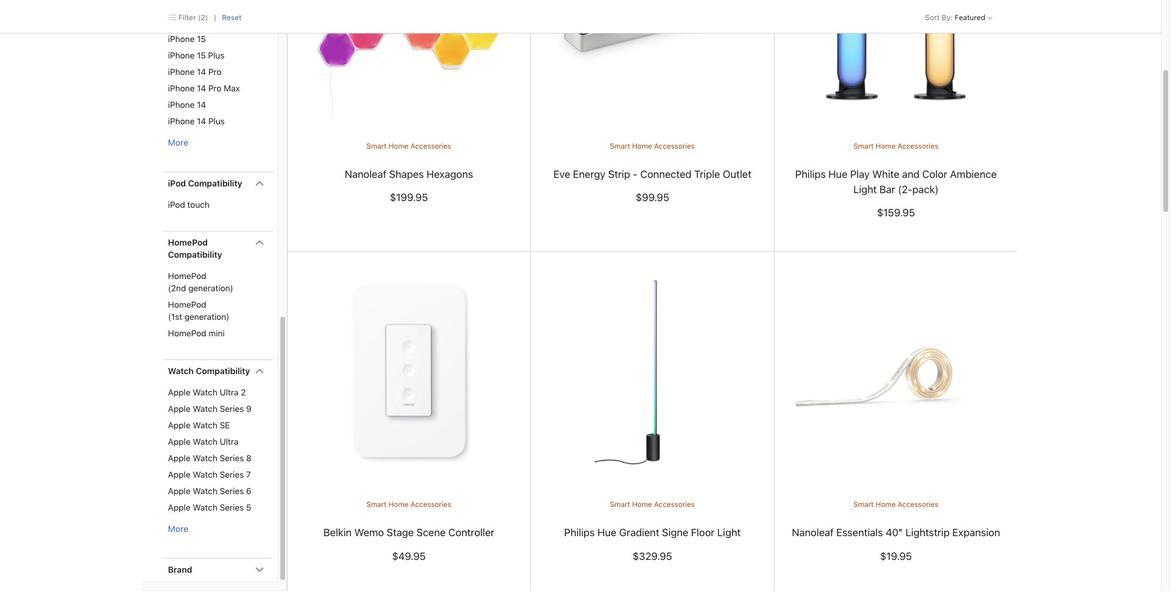 Task type: vqa. For each thing, say whether or not it's contained in the screenshot.


Task type: locate. For each thing, give the bounding box(es) containing it.
2 ultra from the top
[[220, 437, 239, 447]]

touch
[[187, 200, 210, 210]]

chevrondown image inside the watch compatibility dropdown button
[[256, 367, 264, 376]]

more for apple
[[168, 525, 189, 534]]

1 pro from the top
[[208, 18, 221, 27]]

ultra down se on the left
[[220, 437, 239, 447]]

2 more button from the top
[[163, 518, 193, 540]]

apple
[[168, 388, 191, 398], [168, 404, 191, 414], [168, 421, 191, 431], [168, 437, 191, 447], [168, 454, 191, 464], [168, 470, 191, 480], [168, 487, 191, 496], [168, 503, 191, 513]]

smart up strip at the top
[[610, 142, 631, 151]]

smart up essentials
[[854, 501, 874, 509]]

homepod down (1st generation)
[[168, 329, 206, 338]]

home for hexagons
[[389, 142, 409, 151]]

1 vertical spatial ultra
[[220, 437, 239, 447]]

1 vertical spatial hue
[[598, 527, 617, 539]]

compatibility up apple watch ultra 2 on the left bottom
[[196, 367, 250, 376]]

ultra
[[220, 388, 239, 398], [220, 437, 239, 447]]

smart
[[367, 142, 387, 151], [610, 142, 631, 151], [854, 142, 874, 151], [367, 501, 387, 509], [610, 501, 631, 509], [854, 501, 874, 509]]

accessories up scene
[[411, 501, 452, 509]]

2 homepod from the top
[[168, 271, 206, 281]]

series
[[220, 404, 244, 414], [220, 454, 244, 464], [220, 470, 244, 480], [220, 487, 244, 496], [220, 503, 244, 513]]

iphone for iphone 14
[[168, 100, 195, 110]]

0 vertical spatial hue
[[829, 168, 848, 180]]

belkin wemo stage scene controller link
[[324, 527, 495, 539]]

iphone down iphone 14
[[168, 116, 195, 126]]

light
[[854, 183, 877, 196], [718, 527, 741, 539]]

pro down iphone 14 pro
[[208, 84, 222, 93]]

4 series from the top
[[220, 487, 244, 496]]

accessories
[[411, 142, 452, 151], [655, 142, 695, 151], [898, 142, 939, 151], [411, 501, 452, 509], [655, 501, 695, 509], [898, 501, 939, 509]]

iphone for iphone 14 pro max
[[168, 84, 195, 93]]

iphone for iphone 15 plus
[[168, 51, 195, 60]]

8 apple from the top
[[168, 503, 191, 513]]

chevrondown image inside homepod compatibility dropdown button
[[256, 238, 264, 247]]

compatibility up touch
[[188, 179, 242, 188]]

3 14 from the top
[[197, 100, 206, 110]]

smart up nanoleaf shapes hexagons
[[367, 142, 387, 151]]

hue for gradient
[[598, 527, 617, 539]]

iphone for iphone 14 pro
[[168, 67, 195, 77]]

1 more from the top
[[168, 138, 189, 148]]

by:
[[942, 13, 953, 22]]

series left 9
[[220, 404, 244, 414]]

series left 6
[[220, 487, 244, 496]]

5 iphone from the top
[[168, 84, 195, 93]]

watch up apple watch series 6
[[193, 470, 218, 480]]

apple up apple watch ultra
[[168, 421, 191, 431]]

max right |
[[224, 18, 240, 27]]

series for 8
[[220, 454, 244, 464]]

5
[[246, 503, 251, 513]]

iphone for iphone 15 pro max
[[168, 18, 195, 27]]

smart home accessories up philips hue gradient signe floor light
[[610, 501, 695, 509]]

2 pro from the top
[[208, 67, 222, 77]]

1 14 from the top
[[197, 67, 206, 77]]

apple watch series 8
[[168, 454, 252, 464]]

play
[[851, 168, 870, 180]]

more down apple watch series 5
[[168, 525, 189, 534]]

homepod down ipod touch
[[168, 238, 208, 248]]

15 up iphone 14 pro
[[197, 51, 206, 60]]

1 horizontal spatial light
[[854, 183, 877, 196]]

accessories up hexagons
[[411, 142, 452, 151]]

homepod mini
[[168, 329, 225, 338]]

1 horizontal spatial nanoleaf
[[792, 527, 834, 539]]

1 chevrondown image from the top
[[256, 179, 264, 188]]

iphone down iphone 15
[[168, 51, 195, 60]]

apple for apple watch series 5
[[168, 503, 191, 513]]

chevrondown image inside ipod compatibility dropdown button
[[256, 179, 264, 188]]

philips hue play white and color ambience light bar (2-pack) link
[[796, 168, 997, 196]]

philips for philips hue gradient signe floor light
[[565, 527, 595, 539]]

1 15 from the top
[[197, 18, 206, 27]]

series left 5
[[220, 503, 244, 513]]

pro left the "reset"
[[208, 18, 221, 27]]

1 ultra from the top
[[220, 388, 239, 398]]

smart for gradient
[[610, 501, 631, 509]]

list item containing philips hue gradient signe floor light
[[531, 252, 1171, 592]]

14 down iphone 14
[[197, 116, 206, 126]]

max up "iphone 14 plus"
[[224, 84, 240, 93]]

hexagons
[[427, 168, 473, 180]]

home up stage
[[389, 501, 409, 509]]

iphone 15
[[168, 34, 206, 44]]

ambience
[[951, 168, 997, 180]]

apple for apple watch series 7
[[168, 470, 191, 480]]

2 series from the top
[[220, 454, 244, 464]]

chevrondown image for ipod compatibility
[[256, 179, 264, 188]]

apple for apple watch series 8
[[168, 454, 191, 464]]

plus for iphone 15 plus
[[208, 51, 225, 60]]

compatibility inside dropdown button
[[188, 179, 242, 188]]

watch down apple watch ultra 2 on the left bottom
[[193, 404, 218, 414]]

ultra for apple watch ultra 2
[[220, 388, 239, 398]]

0 horizontal spatial hue
[[598, 527, 617, 539]]

ipod left touch
[[168, 200, 185, 210]]

chevrondown image inside brand dropdown button
[[256, 566, 264, 575]]

more down "iphone 14 plus"
[[168, 138, 189, 148]]

compatibility up homepod (2nd generation)
[[168, 250, 222, 260]]

3 pro from the top
[[208, 84, 222, 93]]

0 horizontal spatial light
[[718, 527, 741, 539]]

home for play
[[876, 142, 896, 151]]

filter (2) | reset
[[179, 13, 242, 22]]

2 iphone from the top
[[168, 34, 195, 44]]

light down the play
[[854, 183, 877, 196]]

nanoleaf
[[345, 168, 387, 180], [792, 527, 834, 539]]

filter
[[179, 13, 196, 22]]

smart home accessories up nanoleaf shapes hexagons
[[367, 142, 452, 151]]

home
[[389, 142, 409, 151], [633, 142, 653, 151], [876, 142, 896, 151], [389, 501, 409, 509], [633, 501, 653, 509], [876, 501, 896, 509]]

apple up apple watch se
[[168, 404, 191, 414]]

$99.95
[[636, 192, 670, 204]]

14 down iphone 14 pro
[[197, 84, 206, 93]]

smart up wemo
[[367, 501, 387, 509]]

2 14 from the top
[[197, 84, 206, 93]]

smart home accessories up nanoleaf essentials 40" lightstrip expansion
[[854, 501, 939, 509]]

apple down apple watch series 7
[[168, 487, 191, 496]]

philips inside philips hue play white and color ambience light bar (2-pack)
[[796, 168, 826, 180]]

1 more button from the top
[[163, 132, 193, 154]]

ultra left 2
[[220, 388, 239, 398]]

philips hue gradient signe floor light
[[565, 527, 741, 539]]

homepod compatibility
[[168, 238, 222, 260]]

0 vertical spatial compatibility
[[188, 179, 242, 188]]

iphone 14
[[168, 100, 206, 110]]

philips for philips hue play white and color ambience light bar (2-pack)
[[796, 168, 826, 180]]

1 horizontal spatial philips
[[796, 168, 826, 180]]

smart home accessories up belkin wemo stage scene controller
[[367, 501, 452, 509]]

1 vertical spatial compatibility
[[168, 250, 222, 260]]

apple down apple watch ultra
[[168, 454, 191, 464]]

2 apple from the top
[[168, 404, 191, 414]]

2 vertical spatial pro
[[208, 84, 222, 93]]

watch compatibility
[[168, 367, 250, 376]]

home for 40"
[[876, 501, 896, 509]]

watch up apple watch series 9
[[193, 388, 218, 398]]

watch up apple watch ultra 2 on the left bottom
[[168, 367, 194, 376]]

1 vertical spatial 15
[[197, 34, 206, 44]]

1 apple from the top
[[168, 388, 191, 398]]

4 apple from the top
[[168, 437, 191, 447]]

light right floor
[[718, 527, 741, 539]]

philips
[[796, 168, 826, 180], [565, 527, 595, 539]]

apple for apple watch series 9
[[168, 404, 191, 414]]

iphone down iphone 15 plus
[[168, 67, 195, 77]]

2 more from the top
[[168, 525, 189, 534]]

apple watch ultra
[[168, 437, 239, 447]]

2 ipod from the top
[[168, 200, 185, 210]]

homepod up (2nd generation)
[[168, 271, 206, 281]]

homepod inside homepod (1st generation)
[[168, 300, 206, 310]]

1 vertical spatial ipod
[[168, 200, 185, 210]]

7 iphone from the top
[[168, 116, 195, 126]]

14 down iphone 14 pro max
[[197, 100, 206, 110]]

list item containing philips hue play white and color ambience light bar (2-pack)
[[775, 0, 1171, 252]]

homepod up (1st generation)
[[168, 300, 206, 310]]

plus for iphone 14 plus
[[208, 116, 225, 126]]

apple watch ultra 2
[[168, 388, 246, 398]]

strip
[[608, 168, 631, 180]]

accessories for stage
[[411, 501, 452, 509]]

$199.95
[[390, 192, 428, 204]]

watch for apple watch series 6
[[193, 487, 218, 496]]

nanoleaf left the shapes
[[345, 168, 387, 180]]

accessories up the "signe" in the right bottom of the page
[[655, 501, 695, 509]]

2 plus from the top
[[208, 116, 225, 126]]

15 for pro
[[197, 18, 206, 27]]

0 vertical spatial 15
[[197, 18, 206, 27]]

6 apple from the top
[[168, 470, 191, 480]]

home for stage
[[389, 501, 409, 509]]

home up -
[[633, 142, 653, 151]]

4 14 from the top
[[197, 116, 206, 126]]

nanoleaf left essentials
[[792, 527, 834, 539]]

hue
[[829, 168, 848, 180], [598, 527, 617, 539]]

apple down apple watch se
[[168, 437, 191, 447]]

list item containing homepod compatibility
[[163, 231, 273, 360]]

list item containing watch compatibility
[[163, 360, 273, 559]]

white
[[873, 168, 900, 180]]

home for strip
[[633, 142, 653, 151]]

smart for play
[[854, 142, 874, 151]]

max for iphone 14 pro max
[[224, 84, 240, 93]]

more button
[[163, 132, 193, 154], [163, 518, 193, 540]]

3 homepod from the top
[[168, 300, 206, 310]]

nanoleaf shapes hexagons
[[345, 168, 473, 180]]

1 vertical spatial plus
[[208, 116, 225, 126]]

(2)
[[198, 13, 208, 22]]

expansion
[[953, 527, 1001, 539]]

sort
[[926, 13, 940, 22]]

home up the shapes
[[389, 142, 409, 151]]

home up gradient
[[633, 501, 653, 509]]

list item
[[288, 0, 1171, 252], [531, 0, 1171, 252], [775, 0, 1171, 252], [163, 172, 273, 231], [163, 231, 273, 360], [288, 252, 1171, 592], [531, 252, 1171, 592], [775, 252, 1171, 592], [163, 360, 273, 559]]

0 vertical spatial ultra
[[220, 388, 239, 398]]

list
[[163, 0, 273, 582]]

2 vertical spatial 15
[[197, 51, 206, 60]]

list containing iphone 15 pro max
[[163, 0, 273, 582]]

0 vertical spatial plus
[[208, 51, 225, 60]]

apple watch series 9
[[168, 404, 252, 414]]

accessories for strip
[[655, 142, 695, 151]]

ipod compatibility button
[[163, 173, 273, 196]]

plus down iphone 14 pro max
[[208, 116, 225, 126]]

5 apple from the top
[[168, 454, 191, 464]]

ipod up ipod touch
[[168, 179, 186, 188]]

triple
[[695, 168, 721, 180]]

series left '7'
[[220, 470, 244, 480]]

apple for apple watch ultra 2
[[168, 388, 191, 398]]

1 vertical spatial more button
[[163, 518, 193, 540]]

more button down "iphone 14 plus"
[[163, 132, 193, 154]]

belkin
[[324, 527, 352, 539]]

apple up apple watch series 6
[[168, 470, 191, 480]]

series for 7
[[220, 470, 244, 480]]

list item containing belkin wemo stage scene controller
[[288, 252, 1171, 592]]

watch up apple watch ultra
[[193, 421, 218, 431]]

1 horizontal spatial hue
[[829, 168, 848, 180]]

4 homepod from the top
[[168, 329, 206, 338]]

plus
[[208, 51, 225, 60], [208, 116, 225, 126]]

smart up gradient
[[610, 501, 631, 509]]

iphone up iphone 15
[[168, 18, 195, 27]]

iphone 14 plus
[[168, 116, 225, 126]]

15 left |
[[197, 18, 206, 27]]

0 horizontal spatial nanoleaf
[[345, 168, 387, 180]]

homepod (2nd generation)
[[168, 271, 233, 293]]

smart home accessories up eve energy strip - connected triple outlet
[[610, 142, 695, 151]]

accessories up connected
[[655, 142, 695, 151]]

more button down apple watch series 5
[[163, 518, 193, 540]]

0 vertical spatial pro
[[208, 18, 221, 27]]

list item containing nanoleaf essentials 40" lightstrip expansion
[[775, 252, 1171, 592]]

iphone up iphone 14
[[168, 84, 195, 93]]

watch up 'apple watch series 8'
[[193, 437, 218, 447]]

smart home accessories up white
[[854, 142, 939, 151]]

watch for apple watch se
[[193, 421, 218, 431]]

1 vertical spatial more
[[168, 525, 189, 534]]

0 vertical spatial more
[[168, 138, 189, 148]]

2 chevrondown image from the top
[[256, 238, 264, 247]]

watch for apple watch series 7
[[193, 470, 218, 480]]

max
[[224, 18, 240, 27], [224, 84, 240, 93]]

0 vertical spatial light
[[854, 183, 877, 196]]

eve energy strip - connected triple outlet link
[[554, 168, 752, 180]]

hue left the play
[[829, 168, 848, 180]]

6 iphone from the top
[[168, 100, 195, 110]]

pro up iphone 14 pro max
[[208, 67, 222, 77]]

3 15 from the top
[[197, 51, 206, 60]]

7 apple from the top
[[168, 487, 191, 496]]

watch
[[168, 367, 194, 376], [193, 388, 218, 398], [193, 404, 218, 414], [193, 421, 218, 431], [193, 437, 218, 447], [193, 454, 218, 464], [193, 470, 218, 480], [193, 487, 218, 496], [193, 503, 218, 513]]

philips left the play
[[796, 168, 826, 180]]

smart for strip
[[610, 142, 631, 151]]

smart home accessories for strip
[[610, 142, 695, 151]]

watch down apple watch series 6
[[193, 503, 218, 513]]

watch down apple watch series 7
[[193, 487, 218, 496]]

1 plus from the top
[[208, 51, 225, 60]]

-
[[633, 168, 638, 180]]

14
[[197, 67, 206, 77], [197, 84, 206, 93], [197, 100, 206, 110], [197, 116, 206, 126]]

list item containing ipod compatibility
[[163, 172, 273, 231]]

0 vertical spatial max
[[224, 18, 240, 27]]

ipod for ipod touch
[[168, 200, 185, 210]]

1 vertical spatial philips
[[565, 527, 595, 539]]

hue left gradient
[[598, 527, 617, 539]]

5 series from the top
[[220, 503, 244, 513]]

iphone 15 plus
[[168, 51, 225, 60]]

nanoleaf essentials 40" lightstrip expansion
[[792, 527, 1001, 539]]

0 vertical spatial more button
[[163, 132, 193, 154]]

compatibility for watch
[[196, 367, 250, 376]]

apple for apple watch series 6
[[168, 487, 191, 496]]

0 vertical spatial ipod
[[168, 179, 186, 188]]

smart up the play
[[854, 142, 874, 151]]

apple down apple watch series 6
[[168, 503, 191, 513]]

home up 40"
[[876, 501, 896, 509]]

home up white
[[876, 142, 896, 151]]

apple up apple watch series 9
[[168, 388, 191, 398]]

list item containing eve energy strip - connected triple outlet
[[531, 0, 1171, 252]]

1 iphone from the top
[[168, 18, 195, 27]]

14 up iphone 14 pro max
[[197, 67, 206, 77]]

more
[[168, 138, 189, 148], [168, 525, 189, 534]]

1 ipod from the top
[[168, 179, 186, 188]]

iphone
[[168, 18, 195, 27], [168, 34, 195, 44], [168, 51, 195, 60], [168, 67, 195, 77], [168, 84, 195, 93], [168, 100, 195, 110], [168, 116, 195, 126]]

plus up iphone 14 pro
[[208, 51, 225, 60]]

energy
[[573, 168, 606, 180]]

homepod inside homepod compatibility
[[168, 238, 208, 248]]

accessories for hexagons
[[411, 142, 452, 151]]

1 homepod from the top
[[168, 238, 208, 248]]

0 horizontal spatial philips
[[565, 527, 595, 539]]

lightstrip
[[906, 527, 950, 539]]

1 vertical spatial pro
[[208, 67, 222, 77]]

3 apple from the top
[[168, 421, 191, 431]]

iphone down filter
[[168, 34, 195, 44]]

$49.95
[[392, 551, 426, 563]]

watch for apple watch ultra
[[193, 437, 218, 447]]

1 vertical spatial max
[[224, 84, 240, 93]]

15
[[197, 18, 206, 27], [197, 34, 206, 44], [197, 51, 206, 60]]

14 for iphone 14
[[197, 100, 206, 110]]

chevrondown image
[[256, 179, 264, 188], [256, 238, 264, 247], [256, 367, 264, 376], [256, 566, 264, 575]]

watch down apple watch ultra
[[193, 454, 218, 464]]

pro
[[208, 18, 221, 27], [208, 67, 222, 77], [208, 84, 222, 93]]

iphone up "iphone 14 plus"
[[168, 100, 195, 110]]

smart home accessories
[[367, 142, 452, 151], [610, 142, 695, 151], [854, 142, 939, 151], [367, 501, 452, 509], [610, 501, 695, 509], [854, 501, 939, 509]]

0 vertical spatial philips
[[796, 168, 826, 180]]

brand button
[[163, 559, 273, 582]]

1 series from the top
[[220, 404, 244, 414]]

4 chevrondown image from the top
[[256, 566, 264, 575]]

after image
[[986, 13, 993, 22]]

hue inside philips hue play white and color ambience light bar (2-pack)
[[829, 168, 848, 180]]

3 iphone from the top
[[168, 51, 195, 60]]

accessories up and
[[898, 142, 939, 151]]

ultra for apple watch ultra
[[220, 437, 239, 447]]

controller
[[449, 527, 495, 539]]

3 chevrondown image from the top
[[256, 367, 264, 376]]

accessories up lightstrip
[[898, 501, 939, 509]]

ipod inside dropdown button
[[168, 179, 186, 188]]

1 vertical spatial light
[[718, 527, 741, 539]]

15 down iphone 15 pro max
[[197, 34, 206, 44]]

philips left gradient
[[565, 527, 595, 539]]

homepod inside homepod (2nd generation)
[[168, 271, 206, 281]]

series left the "8"
[[220, 454, 244, 464]]

0 vertical spatial nanoleaf
[[345, 168, 387, 180]]

compatibility for ipod
[[188, 179, 242, 188]]

ipod compatibility
[[168, 179, 242, 188]]

2 vertical spatial compatibility
[[196, 367, 250, 376]]

4 iphone from the top
[[168, 67, 195, 77]]

1 vertical spatial nanoleaf
[[792, 527, 834, 539]]

3 series from the top
[[220, 470, 244, 480]]



Task type: describe. For each thing, give the bounding box(es) containing it.
smart for 40"
[[854, 501, 874, 509]]

7
[[246, 470, 251, 480]]

smart home accessories for stage
[[367, 501, 452, 509]]

eve
[[554, 168, 571, 180]]

iphone for iphone 15
[[168, 34, 195, 44]]

(2-
[[899, 183, 913, 196]]

watch compatibility button
[[163, 360, 273, 384]]

scene
[[417, 527, 446, 539]]

iphone 15 pro max
[[168, 18, 240, 27]]

gradient
[[619, 527, 660, 539]]

mini
[[209, 329, 225, 338]]

shapes
[[389, 168, 424, 180]]

essentials
[[837, 527, 884, 539]]

pro for iphone 15 pro max
[[208, 18, 221, 27]]

series for 9
[[220, 404, 244, 414]]

(2nd generation)
[[168, 284, 233, 293]]

40"
[[886, 527, 903, 539]]

smart for stage
[[367, 501, 387, 509]]

max for iphone 15 pro max
[[224, 18, 240, 27]]

watch for apple watch ultra 2
[[193, 388, 218, 398]]

ipod for ipod compatibility
[[168, 179, 186, 188]]

series for 5
[[220, 503, 244, 513]]

eve energy strip - connected triple outlet
[[554, 168, 752, 180]]

wemo
[[354, 527, 384, 539]]

apple for apple watch se
[[168, 421, 191, 431]]

smart for hexagons
[[367, 142, 387, 151]]

chevrondown image for brand
[[256, 566, 264, 575]]

iphone 14 pro
[[168, 67, 222, 77]]

$329.95
[[633, 551, 673, 563]]

stage
[[387, 527, 414, 539]]

and
[[903, 168, 920, 180]]

featured
[[955, 13, 986, 22]]

nanoleaf for nanoleaf essentials 40" lightstrip expansion
[[792, 527, 834, 539]]

homepod compatibility button
[[163, 232, 273, 267]]

apple watch series 6
[[168, 487, 252, 496]]

philips hue gradient signe floor light link
[[565, 527, 741, 539]]

smart home accessories for gradient
[[610, 501, 695, 509]]

apple watch series 5
[[168, 503, 251, 513]]

2
[[241, 388, 246, 398]]

14 for iphone 14 pro
[[197, 67, 206, 77]]

reset button
[[222, 13, 242, 23]]

homepod for homepod compatibility
[[168, 238, 208, 248]]

accessories for 40"
[[898, 501, 939, 509]]

bar
[[880, 183, 896, 196]]

philips hue play white and color ambience light bar (2-pack)
[[796, 168, 997, 196]]

homepod (1st generation)
[[168, 300, 229, 322]]

pack)
[[913, 183, 939, 196]]

iphone 14 pro max
[[168, 84, 240, 93]]

more for iphone
[[168, 138, 189, 148]]

9
[[246, 404, 252, 414]]

brand
[[168, 565, 192, 575]]

floor
[[691, 527, 715, 539]]

apple for apple watch ultra
[[168, 437, 191, 447]]

homepod for homepod (2nd generation)
[[168, 271, 206, 281]]

homepod for homepod (1st generation)
[[168, 300, 206, 310]]

ipod touch
[[168, 200, 210, 210]]

14 for iphone 14 pro max
[[197, 84, 206, 93]]

nanoleaf essentials 40" lightstrip expansion link
[[792, 527, 1001, 539]]

nanoleaf shapes hexagons link
[[345, 168, 473, 180]]

smart home accessories for 40"
[[854, 501, 939, 509]]

compatibility for homepod
[[168, 250, 222, 260]]

pro for iphone 14 pro
[[208, 67, 222, 77]]

accessories for play
[[898, 142, 939, 151]]

color
[[923, 168, 948, 180]]

sort by: featured
[[926, 13, 986, 22]]

6
[[246, 487, 252, 496]]

chevrondown image for homepod compatibility
[[256, 238, 264, 247]]

$159.95
[[878, 207, 916, 219]]

belkin wemo stage scene controller
[[324, 527, 495, 539]]

iphone for iphone 14 plus
[[168, 116, 195, 126]]

watch for apple watch series 9
[[193, 404, 218, 414]]

apple watch series 7
[[168, 470, 251, 480]]

home for gradient
[[633, 501, 653, 509]]

hue for play
[[829, 168, 848, 180]]

nanoleaf for nanoleaf shapes hexagons
[[345, 168, 387, 180]]

light inside philips hue play white and color ambience light bar (2-pack)
[[854, 183, 877, 196]]

watch for apple watch series 8
[[193, 454, 218, 464]]

15 for plus
[[197, 51, 206, 60]]

$19.95
[[881, 551, 913, 563]]

pro for iphone 14 pro max
[[208, 84, 222, 93]]

8
[[246, 454, 252, 464]]

(1st generation)
[[168, 312, 229, 322]]

reset
[[222, 13, 242, 22]]

homepod for homepod mini
[[168, 329, 206, 338]]

outlet
[[723, 168, 752, 180]]

watch inside dropdown button
[[168, 367, 194, 376]]

smart home accessories for hexagons
[[367, 142, 452, 151]]

more button for iphone
[[163, 132, 193, 154]]

14 for iphone 14 plus
[[197, 116, 206, 126]]

more button for apple
[[163, 518, 193, 540]]

watch for apple watch series 5
[[193, 503, 218, 513]]

signe
[[662, 527, 689, 539]]

smart home accessories for play
[[854, 142, 939, 151]]

chevrondown image for watch compatibility
[[256, 367, 264, 376]]

se
[[220, 421, 230, 431]]

connected
[[641, 168, 692, 180]]

filter (2) button
[[169, 13, 208, 23]]

|
[[214, 13, 216, 22]]

2 15 from the top
[[197, 34, 206, 44]]

list item containing nanoleaf shapes hexagons
[[288, 0, 1171, 252]]

apple watch se
[[168, 421, 230, 431]]

accessories for gradient
[[655, 501, 695, 509]]

series for 6
[[220, 487, 244, 496]]



